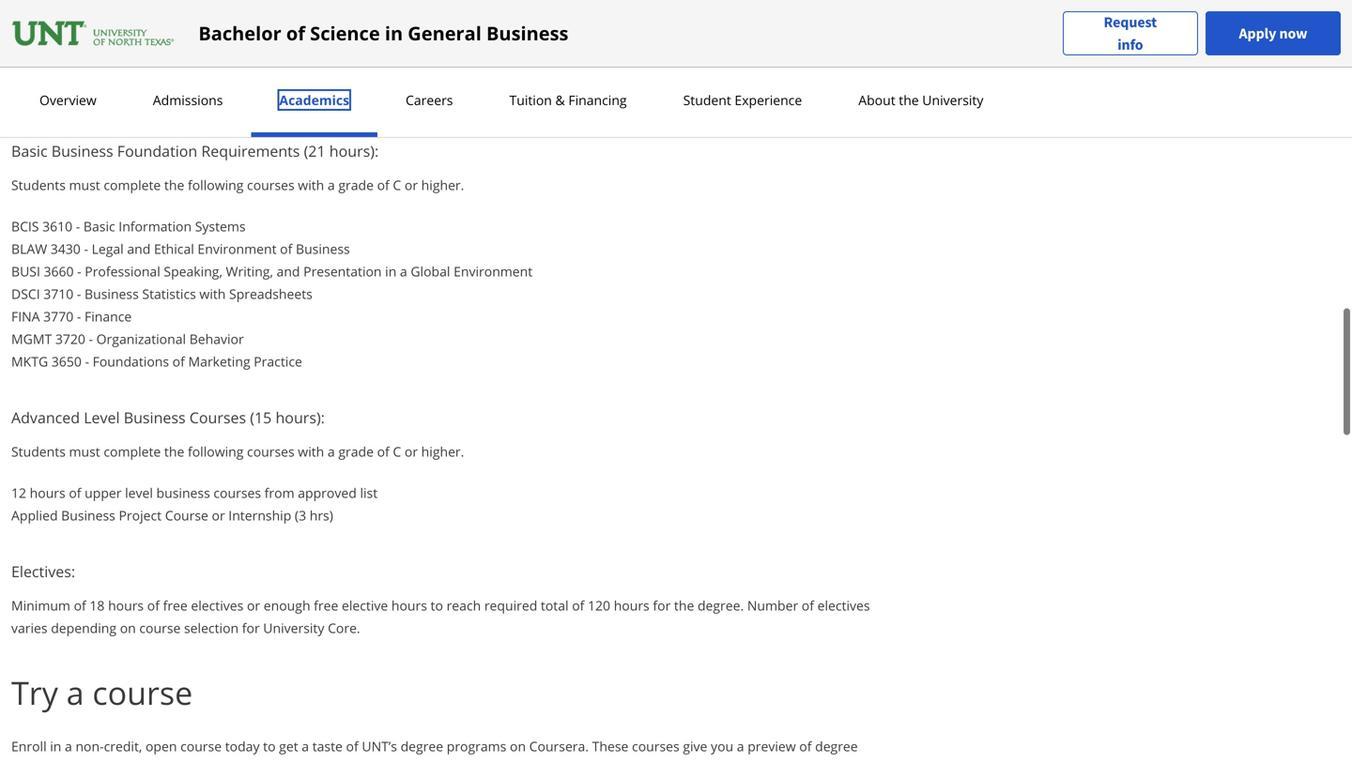 Task type: locate. For each thing, give the bounding box(es) containing it.
today
[[225, 738, 260, 756]]

1 vertical spatial following
[[188, 443, 244, 461]]

must down level
[[69, 443, 100, 461]]

0 horizontal spatial hours):
[[276, 408, 325, 428]]

you down these
[[614, 760, 637, 764]]

3610
[[42, 217, 72, 235]]

electives right number
[[818, 597, 870, 615]]

to left reach
[[431, 597, 443, 615]]

for left degree.
[[653, 597, 671, 615]]

1 horizontal spatial for
[[322, 41, 340, 59]]

0 vertical spatial students
[[11, 176, 66, 194]]

1 horizontal spatial university
[[923, 91, 984, 109]]

1 higher. from the top
[[421, 176, 464, 194]]

varies
[[11, 619, 48, 637]]

with down speaking,
[[200, 285, 226, 303]]

a down academics
[[328, 176, 335, 194]]

grade up list
[[338, 443, 374, 461]]

give
[[683, 738, 708, 756]]

2 vertical spatial with
[[298, 443, 324, 461]]

(15
[[250, 408, 272, 428]]

can
[[640, 760, 662, 764]]

0 vertical spatial following
[[188, 176, 244, 194]]

decision
[[389, 63, 441, 81]]

0 vertical spatial students must complete the following courses with a grade of c or higher.
[[11, 176, 464, 194]]

1 vertical spatial basic
[[84, 217, 115, 235]]

hours): right (21
[[329, 141, 379, 161]]

courses
[[247, 176, 295, 194], [247, 443, 295, 461], [214, 484, 261, 502], [632, 738, 680, 756]]

1 vertical spatial unt's
[[445, 760, 480, 764]]

hours up applied
[[30, 484, 65, 502]]

electives up "selection"
[[191, 597, 244, 615]]

development left i-
[[164, 41, 246, 59]]

hours): right (15
[[276, 408, 325, 428]]

you
[[711, 738, 734, 756], [614, 760, 637, 764]]

2 c from the top
[[393, 443, 401, 461]]

with inside bcis 3610 - basic information systems blaw 3430 - legal and ethical environment of business busi 3660 - professional speaking, writing, and presentation in a global environment dsci 3710 - business statistics with spreadsheets fina 3770 - finance mgmt 3720 - organizational behavior mktg 3650 - foundations of marketing practice
[[200, 285, 226, 303]]

2 horizontal spatial for
[[653, 597, 671, 615]]

online
[[739, 760, 777, 764]]

1 vertical spatial university
[[263, 619, 324, 637]]

critical
[[261, 63, 303, 81]]

degree up teaching
[[401, 738, 443, 756]]

1 horizontal spatial on
[[510, 738, 526, 756]]

free up "selection"
[[163, 597, 188, 615]]

students must complete the following courses with a grade of c or higher. down requirements
[[11, 176, 464, 194]]

basic inside bcis 3610 - basic information systems blaw 3430 - legal and ethical environment of business busi 3660 - professional speaking, writing, and presentation in a global environment dsci 3710 - business statistics with spreadsheets fina 3770 - finance mgmt 3720 - organizational behavior mktg 3650 - foundations of marketing practice
[[84, 217, 115, 235]]

2 must from the top
[[69, 443, 100, 461]]

and down bachelor of science in general business
[[362, 63, 386, 81]]

professional right 3200 in the left of the page
[[85, 86, 160, 104]]

free
[[163, 597, 188, 615], [314, 597, 338, 615]]

core.
[[328, 619, 360, 637]]

2 free from the left
[[314, 597, 338, 615]]

basic down 3200 in the left of the page
[[11, 141, 47, 161]]

a left 'global'
[[400, 263, 407, 280]]

hours): for basic business foundation requirements (21 hours):
[[329, 141, 379, 161]]

course
[[139, 619, 181, 637], [92, 671, 193, 715], [180, 738, 222, 756], [11, 760, 53, 764]]

university of north texas image
[[11, 18, 176, 48]]

the left degree.
[[674, 597, 694, 615]]

advanced
[[11, 408, 80, 428]]

university down enough
[[263, 619, 324, 637]]

1 vertical spatial with
[[200, 285, 226, 303]]

1 busi from the top
[[11, 41, 40, 59]]

complete
[[104, 176, 161, 194], [104, 443, 161, 461]]

level
[[84, 408, 120, 428]]

level
[[125, 484, 153, 502]]

legal
[[92, 240, 124, 258]]

1 horizontal spatial environment
[[454, 263, 533, 280]]

organizational
[[96, 330, 186, 348]]

in right making
[[493, 63, 504, 81]]

1 vertical spatial complete
[[104, 443, 161, 461]]

0 horizontal spatial university
[[263, 619, 324, 637]]

ethical
[[154, 240, 194, 258]]

strategies
[[258, 41, 318, 59]]

busi
[[11, 41, 40, 59], [11, 63, 40, 81], [11, 86, 40, 104], [11, 263, 40, 280]]

with up approved
[[298, 443, 324, 461]]

minimum
[[11, 597, 70, 615]]

on inside enroll in a non-credit, open course today to get a taste of unt's degree programs on coursera. these courses give you a preview of degree course topics and materials taught by the same instructors teaching in unt's degree programs, so you can decide if an online degree is right fo
[[510, 738, 526, 756]]

busi left 3100
[[11, 63, 40, 81]]

busi inside bcis 3610 - basic information systems blaw 3430 - legal and ethical environment of business busi 3660 - professional speaking, writing, and presentation in a global environment dsci 3710 - business statistics with spreadsheets fina 3770 - finance mgmt 3720 - organizational behavior mktg 3650 - foundations of marketing practice
[[11, 263, 40, 280]]

unt's up teaching
[[362, 738, 397, 756]]

students must complete the following courses with a grade of c or higher. down courses on the left bottom of the page
[[11, 443, 464, 461]]

1 horizontal spatial hours):
[[329, 141, 379, 161]]

financing
[[569, 91, 627, 109]]

open
[[146, 738, 177, 756]]

the right 'about'
[[899, 91, 919, 109]]

experience
[[735, 91, 802, 109]]

courses up can
[[632, 738, 680, 756]]

for up thinking
[[322, 41, 340, 59]]

in right teaching
[[430, 760, 442, 764]]

1 vertical spatial must
[[69, 443, 100, 461]]

reach
[[447, 597, 481, 615]]

0 vertical spatial for
[[322, 41, 340, 59]]

enough
[[264, 597, 310, 615]]

grade up presentation
[[338, 176, 374, 194]]

the
[[899, 91, 919, 109], [164, 176, 184, 194], [164, 443, 184, 461], [674, 597, 694, 615], [245, 760, 265, 764]]

electives:
[[11, 562, 75, 582]]

3 busi from the top
[[11, 86, 40, 104]]

basic business foundation requirements (21 hours):
[[11, 141, 379, 161]]

- right 3650
[[85, 353, 89, 371]]

required
[[485, 597, 538, 615]]

hours right elective
[[392, 597, 427, 615]]

busi left 1200
[[11, 41, 40, 59]]

1 vertical spatial students
[[11, 443, 66, 461]]

programs,
[[530, 760, 593, 764]]

basic up legal
[[84, 217, 115, 235]]

courses up internship
[[214, 484, 261, 502]]

bcis
[[11, 217, 39, 235]]

busi up dsci
[[11, 263, 40, 280]]

and down information
[[127, 240, 151, 258]]

3660
[[44, 263, 74, 280]]

careers link
[[400, 91, 459, 109]]

requirements
[[201, 141, 300, 161]]

request info
[[1104, 13, 1157, 54]]

professional right 1200
[[85, 41, 160, 59]]

and down credit,
[[96, 760, 119, 764]]

complete up level
[[104, 443, 161, 461]]

0 vertical spatial environment
[[198, 240, 277, 258]]

1 grade from the top
[[338, 176, 374, 194]]

following down basic business foundation requirements (21 hours):
[[188, 176, 244, 194]]

0 vertical spatial on
[[120, 619, 136, 637]]

hours right 120
[[614, 597, 650, 615]]

course left "selection"
[[139, 619, 181, 637]]

following
[[188, 176, 244, 194], [188, 443, 244, 461]]

must up 3610
[[69, 176, 100, 194]]

is
[[827, 760, 836, 764]]

these
[[592, 738, 629, 756]]

and inside busi 1200 - professional development i-strategies for business busi 3100 - professional development ii-critical thinking and decision making in business busi 3200 - professional development iii
[[362, 63, 386, 81]]

a up online
[[737, 738, 744, 756]]

2 higher. from the top
[[421, 443, 464, 461]]

students down advanced
[[11, 443, 66, 461]]

bachelor
[[198, 20, 281, 46]]

courses inside 12 hours of upper level business courses from approved list applied business project course or internship (3 hrs)
[[214, 484, 261, 502]]

degree left 'is'
[[780, 760, 823, 764]]

for right "selection"
[[242, 619, 260, 637]]

0 horizontal spatial on
[[120, 619, 136, 637]]

1 horizontal spatial unt's
[[445, 760, 480, 764]]

1 vertical spatial for
[[653, 597, 671, 615]]

course up taught
[[180, 738, 222, 756]]

3 professional from the top
[[85, 86, 160, 104]]

try
[[11, 671, 58, 715]]

university right 'about'
[[923, 91, 984, 109]]

if
[[709, 760, 717, 764]]

environment up writing, on the top of the page
[[198, 240, 277, 258]]

0 vertical spatial grade
[[338, 176, 374, 194]]

courses down requirements
[[247, 176, 295, 194]]

4 busi from the top
[[11, 263, 40, 280]]

science
[[310, 20, 380, 46]]

3100
[[44, 63, 74, 81]]

3710
[[43, 285, 74, 303]]

1 vertical spatial students must complete the following courses with a grade of c or higher.
[[11, 443, 464, 461]]

1 vertical spatial c
[[393, 443, 401, 461]]

the inside enroll in a non-credit, open course today to get a taste of unt's degree programs on coursera. these courses give you a preview of degree course topics and materials taught by the same instructors teaching in unt's degree programs, so you can decide if an online degree is right fo
[[245, 760, 265, 764]]

preview
[[748, 738, 796, 756]]

free up core.
[[314, 597, 338, 615]]

you up an
[[711, 738, 734, 756]]

in
[[385, 20, 403, 46], [493, 63, 504, 81], [385, 263, 397, 280], [50, 738, 61, 756], [430, 760, 442, 764]]

1 vertical spatial development
[[164, 63, 246, 81]]

careers
[[406, 91, 453, 109]]

- right 3720
[[89, 330, 93, 348]]

must
[[69, 176, 100, 194], [69, 443, 100, 461]]

0 vertical spatial to
[[431, 597, 443, 615]]

development
[[164, 41, 246, 59], [164, 63, 246, 81], [164, 86, 246, 104]]

-
[[77, 41, 81, 59], [77, 63, 81, 81], [77, 86, 81, 104], [76, 217, 80, 235], [84, 240, 88, 258], [77, 263, 81, 280], [77, 285, 81, 303], [77, 308, 81, 325], [89, 330, 93, 348], [85, 353, 89, 371]]

1 vertical spatial higher.
[[421, 443, 464, 461]]

on left coursera.
[[510, 738, 526, 756]]

0 vertical spatial c
[[393, 176, 401, 194]]

busi left 3200 in the left of the page
[[11, 86, 40, 104]]

1 horizontal spatial you
[[711, 738, 734, 756]]

enroll in a non-credit, open course today to get a taste of unt's degree programs on coursera. these courses give you a preview of degree course topics and materials taught by the same instructors teaching in unt's degree programs, so you can decide if an online degree is right fo
[[11, 738, 889, 764]]

0 horizontal spatial electives
[[191, 597, 244, 615]]

0 horizontal spatial to
[[263, 738, 276, 756]]

students
[[11, 176, 66, 194], [11, 443, 66, 461]]

0 vertical spatial development
[[164, 41, 246, 59]]

to left 'get'
[[263, 738, 276, 756]]

1 vertical spatial grade
[[338, 443, 374, 461]]

of inside 12 hours of upper level business courses from approved list applied business project course or internship (3 hrs)
[[69, 484, 81, 502]]

0 vertical spatial basic
[[11, 141, 47, 161]]

selection
[[184, 619, 239, 637]]

0 vertical spatial must
[[69, 176, 100, 194]]

apply
[[1239, 24, 1277, 43]]

tuition & financing link
[[504, 91, 633, 109]]

taste
[[312, 738, 343, 756]]

1 vertical spatial environment
[[454, 263, 533, 280]]

unt's down programs
[[445, 760, 480, 764]]

number
[[747, 597, 799, 615]]

0 vertical spatial university
[[923, 91, 984, 109]]

or
[[405, 176, 418, 194], [405, 443, 418, 461], [212, 507, 225, 525], [247, 597, 260, 615]]

development left iii
[[164, 86, 246, 104]]

i-
[[250, 41, 258, 59]]

0 vertical spatial higher.
[[421, 176, 464, 194]]

the down today
[[245, 760, 265, 764]]

professional down the university of north texas 'image'
[[85, 63, 160, 81]]

development up the admissions
[[164, 63, 246, 81]]

in up topics
[[50, 738, 61, 756]]

1 vertical spatial you
[[614, 760, 637, 764]]

- right 3710
[[77, 285, 81, 303]]

0 horizontal spatial you
[[614, 760, 637, 764]]

0 vertical spatial complete
[[104, 176, 161, 194]]

120
[[588, 597, 611, 615]]

1 vertical spatial hours):
[[276, 408, 325, 428]]

students must complete the following courses with a grade of c or higher.
[[11, 176, 464, 194], [11, 443, 464, 461]]

on right depending
[[120, 619, 136, 637]]

1 vertical spatial on
[[510, 738, 526, 756]]

or inside minimum of 18 hours of free electives or enough free elective hours to reach required total of 120 hours for the degree. number of electives varies depending on course selection for university core.
[[247, 597, 260, 615]]

hours
[[30, 484, 65, 502], [108, 597, 144, 615], [392, 597, 427, 615], [614, 597, 650, 615]]

1 horizontal spatial electives
[[818, 597, 870, 615]]

0 horizontal spatial free
[[163, 597, 188, 615]]

0 horizontal spatial unt's
[[362, 738, 397, 756]]

marketing
[[188, 353, 250, 371]]

business inside 12 hours of upper level business courses from approved list applied business project course or internship (3 hrs)
[[61, 507, 115, 525]]

the inside minimum of 18 hours of free electives or enough free elective hours to reach required total of 120 hours for the degree. number of electives varies depending on course selection for university core.
[[674, 597, 694, 615]]

a
[[328, 176, 335, 194], [400, 263, 407, 280], [328, 443, 335, 461], [66, 671, 84, 715], [65, 738, 72, 756], [302, 738, 309, 756], [737, 738, 744, 756]]

environment
[[198, 240, 277, 258], [454, 263, 533, 280]]

environment right 'global'
[[454, 263, 533, 280]]

&
[[556, 91, 565, 109]]

a right 'get'
[[302, 738, 309, 756]]

practice
[[254, 353, 302, 371]]

2 vertical spatial development
[[164, 86, 246, 104]]

1 horizontal spatial to
[[431, 597, 443, 615]]

- right 3200 in the left of the page
[[77, 86, 81, 104]]

0 vertical spatial hours):
[[329, 141, 379, 161]]

hours right 18
[[108, 597, 144, 615]]

in left 'global'
[[385, 263, 397, 280]]

course down enroll
[[11, 760, 53, 764]]

right
[[840, 760, 868, 764]]

- right 3660
[[77, 263, 81, 280]]

on
[[120, 619, 136, 637], [510, 738, 526, 756]]

4 professional from the top
[[85, 263, 160, 280]]

1 free from the left
[[163, 597, 188, 615]]

on inside minimum of 18 hours of free electives or enough free elective hours to reach required total of 120 hours for the degree. number of electives varies depending on course selection for university core.
[[120, 619, 136, 637]]

c
[[393, 176, 401, 194], [393, 443, 401, 461]]

complete down "foundation"
[[104, 176, 161, 194]]

for inside busi 1200 - professional development i-strategies for business busi 3100 - professional development ii-critical thinking and decision making in business busi 3200 - professional development iii
[[322, 41, 340, 59]]

professional down legal
[[85, 263, 160, 280]]

students up bcis
[[11, 176, 66, 194]]

2 following from the top
[[188, 443, 244, 461]]

business
[[487, 20, 569, 46], [343, 41, 397, 59], [508, 63, 562, 81], [51, 141, 113, 161], [296, 240, 350, 258], [85, 285, 139, 303], [124, 408, 186, 428], [61, 507, 115, 525]]

the down "foundation"
[[164, 176, 184, 194]]

with down (21
[[298, 176, 324, 194]]

following down courses on the left bottom of the page
[[188, 443, 244, 461]]

coursera.
[[529, 738, 589, 756]]

1 horizontal spatial basic
[[84, 217, 115, 235]]

1 horizontal spatial free
[[314, 597, 338, 615]]

0 horizontal spatial for
[[242, 619, 260, 637]]

1 vertical spatial to
[[263, 738, 276, 756]]



Task type: vqa. For each thing, say whether or not it's contained in the screenshot.
second gain from the top of the page
no



Task type: describe. For each thing, give the bounding box(es) containing it.
blaw
[[11, 240, 47, 258]]

2 vertical spatial for
[[242, 619, 260, 637]]

- right 1200
[[77, 41, 81, 59]]

mktg
[[11, 353, 48, 371]]

degree down programs
[[484, 760, 527, 764]]

about
[[859, 91, 896, 109]]

try a course
[[11, 671, 193, 715]]

tuition
[[510, 91, 552, 109]]

business
[[156, 484, 210, 502]]

1 must from the top
[[69, 176, 100, 194]]

credit,
[[104, 738, 142, 756]]

so
[[596, 760, 611, 764]]

hours inside 12 hours of upper level business courses from approved list applied business project course or internship (3 hrs)
[[30, 484, 65, 502]]

2 grade from the top
[[338, 443, 374, 461]]

about the university
[[859, 91, 984, 109]]

in inside busi 1200 - professional development i-strategies for business busi 3100 - professional development ii-critical thinking and decision making in business busi 3200 - professional development iii
[[493, 63, 504, 81]]

to inside minimum of 18 hours of free electives or enough free elective hours to reach required total of 120 hours for the degree. number of electives varies depending on course selection for university core.
[[431, 597, 443, 615]]

2 complete from the top
[[104, 443, 161, 461]]

information
[[119, 217, 192, 235]]

in inside bcis 3610 - basic information systems blaw 3430 - legal and ethical environment of business busi 3660 - professional speaking, writing, and presentation in a global environment dsci 3710 - business statistics with spreadsheets fina 3770 - finance mgmt 3720 - organizational behavior mktg 3650 - foundations of marketing practice
[[385, 263, 397, 280]]

2 electives from the left
[[818, 597, 870, 615]]

courses
[[190, 408, 246, 428]]

course
[[165, 507, 208, 525]]

behavior
[[189, 330, 244, 348]]

university inside minimum of 18 hours of free electives or enough free elective hours to reach required total of 120 hours for the degree. number of electives varies depending on course selection for university core.
[[263, 619, 324, 637]]

1 students must complete the following courses with a grade of c or higher. from the top
[[11, 176, 464, 194]]

speaking,
[[164, 263, 222, 280]]

tuition & financing
[[510, 91, 627, 109]]

the down advanced level business courses (15 hours):
[[164, 443, 184, 461]]

admissions link
[[147, 91, 229, 109]]

- right 3100
[[77, 63, 81, 81]]

ii-
[[250, 63, 261, 81]]

finance
[[85, 308, 132, 325]]

2 professional from the top
[[85, 63, 160, 81]]

a inside bcis 3610 - basic information systems blaw 3430 - legal and ethical environment of business busi 3660 - professional speaking, writing, and presentation in a global environment dsci 3710 - business statistics with spreadsheets fina 3770 - finance mgmt 3720 - organizational behavior mktg 3650 - foundations of marketing practice
[[400, 263, 407, 280]]

bcis 3610 - basic information systems blaw 3430 - legal and ethical environment of business busi 3660 - professional speaking, writing, and presentation in a global environment dsci 3710 - business statistics with spreadsheets fina 3770 - finance mgmt 3720 - organizational behavior mktg 3650 - foundations of marketing practice
[[11, 217, 533, 371]]

systems
[[195, 217, 246, 235]]

and inside enroll in a non-credit, open course today to get a taste of unt's degree programs on coursera. these courses give you a preview of degree course topics and materials taught by the same instructors teaching in unt's degree programs, so you can decide if an online degree is right fo
[[96, 760, 119, 764]]

3720
[[55, 330, 85, 348]]

3 development from the top
[[164, 86, 246, 104]]

general
[[408, 20, 482, 46]]

professional inside bcis 3610 - basic information systems blaw 3430 - legal and ethical environment of business busi 3660 - professional speaking, writing, and presentation in a global environment dsci 3710 - business statistics with spreadsheets fina 3770 - finance mgmt 3720 - organizational behavior mktg 3650 - foundations of marketing practice
[[85, 263, 160, 280]]

bachelor of science in general business
[[198, 20, 569, 46]]

statistics
[[142, 285, 196, 303]]

3650
[[51, 353, 82, 371]]

making
[[445, 63, 489, 81]]

admissions
[[153, 91, 223, 109]]

dsci
[[11, 285, 40, 303]]

or inside 12 hours of upper level business courses from approved list applied business project course or internship (3 hrs)
[[212, 507, 225, 525]]

taught
[[183, 760, 223, 764]]

by
[[227, 760, 241, 764]]

1 following from the top
[[188, 176, 244, 194]]

0 horizontal spatial basic
[[11, 141, 47, 161]]

1 c from the top
[[393, 176, 401, 194]]

2 students must complete the following courses with a grade of c or higher. from the top
[[11, 443, 464, 461]]

3200
[[44, 86, 74, 104]]

project
[[119, 507, 162, 525]]

advanced level business courses (15 hours):
[[11, 408, 325, 428]]

to inside enroll in a non-credit, open course today to get a taste of unt's degree programs on coursera. these courses give you a preview of degree course topics and materials taught by the same instructors teaching in unt's degree programs, so you can decide if an online degree is right fo
[[263, 738, 276, 756]]

hours): for advanced level business courses (15 hours):
[[276, 408, 325, 428]]

a up topics
[[65, 738, 72, 756]]

applied
[[11, 507, 58, 525]]

in up decision
[[385, 20, 403, 46]]

2 development from the top
[[164, 63, 246, 81]]

courses inside enroll in a non-credit, open course today to get a taste of unt's degree programs on coursera. these courses give you a preview of degree course topics and materials taught by the same instructors teaching in unt's degree programs, so you can decide if an online degree is right fo
[[632, 738, 680, 756]]

approved
[[298, 484, 357, 502]]

1 students from the top
[[11, 176, 66, 194]]

elective
[[342, 597, 388, 615]]

busi 1200 - professional development i-strategies for business busi 3100 - professional development ii-critical thinking and decision making in business busi 3200 - professional development iii
[[11, 41, 562, 104]]

courses down (15
[[247, 443, 295, 461]]

1 professional from the top
[[85, 41, 160, 59]]

foundation
[[117, 141, 197, 161]]

2 busi from the top
[[11, 63, 40, 81]]

get
[[279, 738, 298, 756]]

writing,
[[226, 263, 273, 280]]

academics
[[279, 91, 349, 109]]

- right 3610
[[76, 217, 80, 235]]

a right try
[[66, 671, 84, 715]]

from
[[265, 484, 295, 502]]

thinking
[[307, 63, 359, 81]]

same
[[268, 760, 302, 764]]

1 complete from the top
[[104, 176, 161, 194]]

2 students from the top
[[11, 443, 66, 461]]

18
[[90, 597, 105, 615]]

presentation
[[304, 263, 382, 280]]

0 horizontal spatial environment
[[198, 240, 277, 258]]

list
[[360, 484, 378, 502]]

- right '3770'
[[77, 308, 81, 325]]

hrs)
[[310, 507, 333, 525]]

course up open
[[92, 671, 193, 715]]

a up approved
[[328, 443, 335, 461]]

info
[[1118, 35, 1144, 54]]

degree up 'is'
[[815, 738, 858, 756]]

depending
[[51, 619, 117, 637]]

academics link
[[274, 91, 355, 109]]

upper
[[85, 484, 122, 502]]

spreadsheets
[[229, 285, 313, 303]]

mgmt
[[11, 330, 52, 348]]

(21
[[304, 141, 326, 161]]

apply now button
[[1206, 11, 1341, 55]]

0 vertical spatial you
[[711, 738, 734, 756]]

overview link
[[34, 91, 102, 109]]

instructors
[[305, 760, 371, 764]]

minimum of 18 hours of free electives or enough free elective hours to reach required total of 120 hours for the degree. number of electives varies depending on course selection for university core.
[[11, 597, 870, 637]]

3430
[[51, 240, 81, 258]]

decide
[[665, 760, 706, 764]]

- right 3430
[[84, 240, 88, 258]]

1 electives from the left
[[191, 597, 244, 615]]

student
[[683, 91, 731, 109]]

1200
[[44, 41, 74, 59]]

1 development from the top
[[164, 41, 246, 59]]

0 vertical spatial with
[[298, 176, 324, 194]]

and up spreadsheets on the left top of page
[[277, 263, 300, 280]]

foundations
[[93, 353, 169, 371]]

teaching
[[375, 760, 427, 764]]

materials
[[123, 760, 180, 764]]

programs
[[447, 738, 507, 756]]

0 vertical spatial unt's
[[362, 738, 397, 756]]

student experience link
[[678, 91, 808, 109]]

fina
[[11, 308, 40, 325]]

course inside minimum of 18 hours of free electives or enough free elective hours to reach required total of 120 hours for the degree. number of electives varies depending on course selection for university core.
[[139, 619, 181, 637]]

internship
[[229, 507, 291, 525]]

(3
[[295, 507, 306, 525]]

an
[[720, 760, 736, 764]]



